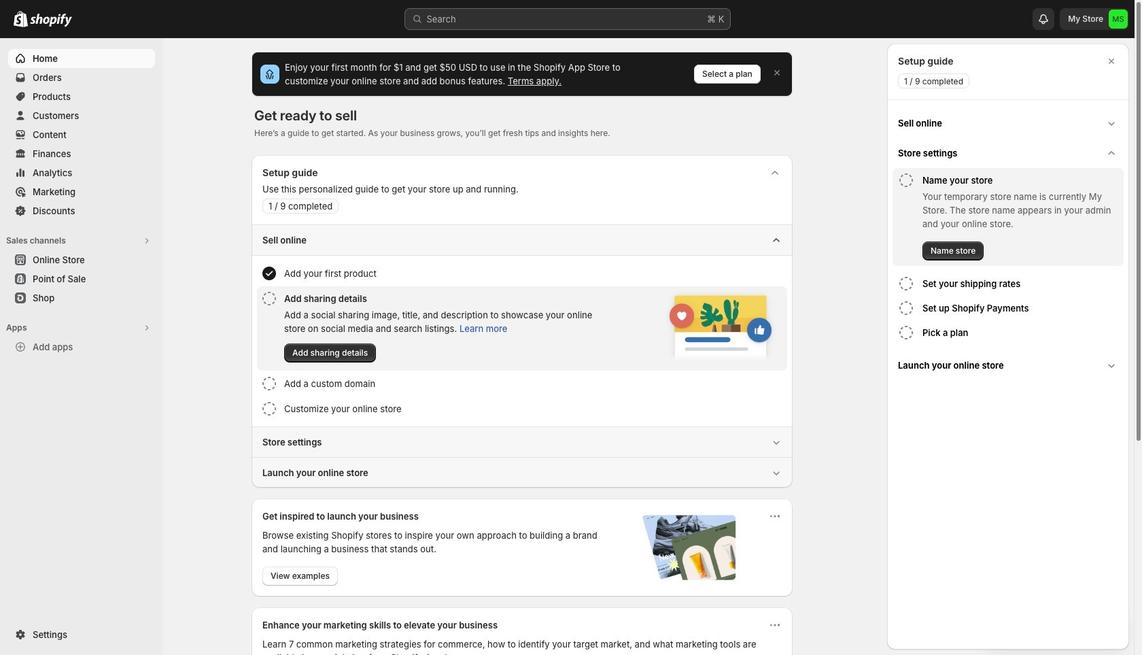 Task type: locate. For each thing, give the bounding box(es) containing it.
add a custom domain group
[[257, 371, 788, 396]]

shopify image
[[14, 11, 28, 27], [30, 14, 72, 27]]

dialog
[[888, 44, 1130, 650]]

1 horizontal spatial shopify image
[[30, 14, 72, 27]]

customize your online store group
[[257, 397, 788, 421]]

add sharing details group
[[257, 286, 788, 371]]

mark add a custom domain as done image
[[263, 377, 276, 391]]

mark set up shopify payments as done image
[[899, 300, 915, 316]]

guide categories group
[[252, 225, 793, 488]]



Task type: describe. For each thing, give the bounding box(es) containing it.
mark customize your online store as done image
[[263, 402, 276, 416]]

mark add your first product as not done image
[[263, 267, 276, 280]]

add your first product group
[[257, 261, 788, 286]]

mark add sharing details as done image
[[263, 292, 276, 305]]

sell online group
[[252, 225, 793, 427]]

mark set your shipping rates as done image
[[899, 276, 915, 292]]

mark pick a plan as done image
[[899, 325, 915, 341]]

0 horizontal spatial shopify image
[[14, 11, 28, 27]]

my store image
[[1110, 10, 1129, 29]]

setup guide region
[[252, 155, 793, 488]]

mark name your store as done image
[[899, 172, 915, 188]]



Task type: vqa. For each thing, say whether or not it's contained in the screenshot.
Mark Pick a plan as done Image
yes



